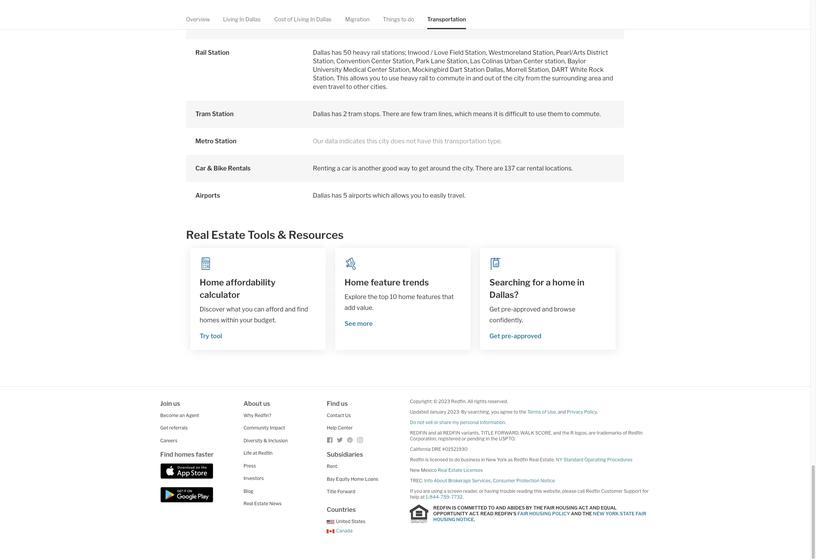Task type: locate. For each thing, give the bounding box(es) containing it.
0 horizontal spatial living
[[223, 16, 238, 23]]

2 has from the top
[[332, 110, 342, 118]]

1 horizontal spatial about
[[434, 478, 447, 483]]

are inside redfin and all redfin variants, title forward, walk score, and the r logos, are trademarks of redfin corporation, registered or pending in the uspto.
[[589, 430, 596, 436]]

estate left news on the bottom
[[254, 501, 268, 507]]

things to do
[[383, 16, 414, 23]]

station
[[208, 22, 230, 29], [208, 49, 229, 56], [464, 66, 485, 73], [212, 110, 234, 118], [215, 137, 236, 145]]

get inside get pre-approved and browse confidently.
[[489, 306, 500, 313]]

to right the things
[[401, 16, 407, 23]]

the up station,
[[543, 22, 553, 29]]

throughout
[[371, 22, 403, 29]]

2 vertical spatial city
[[379, 137, 389, 145]]

bus station
[[195, 22, 230, 29]]

station right metro
[[215, 137, 236, 145]]

get
[[419, 165, 429, 172]]

0 horizontal spatial in
[[239, 16, 244, 23]]

redfin down do
[[410, 430, 427, 436]]

community impact button
[[243, 425, 285, 431]]

1 vertical spatial not
[[417, 419, 424, 425]]

use inside dallas has 50 heavy rail stations; inwood / love field station, westmoreland station, pearl/arts district station, convention center station, park lane station, las colinas urban center station, baylor university medical center station, mockingbird dart station dallas, morrell station, dart white rock station. this allows you to use heavy rail to commute in and out of the city from the surrounding area and even travel to other cities.
[[389, 74, 399, 82]]

home right 10
[[398, 293, 415, 301]]

having
[[485, 488, 499, 494]]

find for find us
[[327, 400, 340, 407]]

1 horizontal spatial new
[[486, 457, 496, 462]]

the
[[533, 505, 543, 511], [582, 511, 592, 517]]

0 vertical spatial estate
[[211, 228, 245, 241]]

rail left stations; on the left of the page
[[371, 49, 380, 56]]

2 vertical spatial has
[[332, 192, 342, 199]]

car right renting
[[342, 165, 351, 172]]

and right 'act'
[[589, 505, 600, 511]]

dallas inside dallas has 50 heavy rail stations; inwood / love field station, westmoreland station, pearl/arts district station, convention center station, park lane station, las colinas urban center station, baylor university medical center station, mockingbird dart station dallas, morrell station, dart white rock station. this allows you to use heavy rail to commute in and out of the city from the surrounding area and even travel to other cities.
[[313, 49, 330, 56]]

does
[[391, 137, 405, 145]]

0 vertical spatial city.
[[554, 22, 565, 29]]

0 horizontal spatial use
[[389, 74, 399, 82]]

1 horizontal spatial living
[[294, 16, 309, 23]]

2 horizontal spatial this
[[534, 488, 542, 494]]

opportunity
[[433, 511, 468, 517]]

allows up other
[[350, 74, 368, 82]]

inclusion
[[268, 438, 288, 443]]

the right around
[[452, 165, 461, 172]]

redfin.
[[451, 398, 466, 404]]

redfin right trademarks
[[628, 430, 643, 436]]

2 horizontal spatial city
[[514, 74, 524, 82]]

states
[[351, 518, 365, 524]]

use
[[389, 74, 399, 82], [536, 110, 546, 118]]

1 horizontal spatial there
[[475, 165, 492, 172]]

a right renting
[[337, 165, 340, 172]]

allows down way
[[391, 192, 409, 199]]

us up us
[[341, 400, 348, 407]]

and
[[428, 22, 438, 29], [472, 74, 483, 82], [602, 74, 613, 82], [285, 306, 296, 313], [542, 306, 553, 313], [558, 409, 566, 415], [428, 430, 436, 436], [553, 430, 561, 436]]

find up 'contact'
[[327, 400, 340, 407]]

home feature trends link
[[344, 276, 461, 288]]

dre
[[432, 446, 441, 452]]

city.
[[554, 22, 565, 29], [463, 165, 474, 172]]

the inside redfin is committed to and abides by the fair housing act and equal opportunity act. read redfin's
[[533, 505, 543, 511]]

1 horizontal spatial heavy
[[401, 74, 418, 82]]

pending
[[467, 436, 485, 442]]

this right indicates
[[367, 137, 377, 145]]

2
[[343, 110, 347, 118]]

1 vertical spatial or
[[462, 436, 466, 442]]

easily
[[450, 22, 467, 29], [430, 192, 446, 199]]

is
[[452, 505, 456, 511]]

0 vertical spatial approved
[[513, 306, 540, 313]]

3 has from the top
[[332, 192, 342, 199]]

please
[[562, 488, 576, 494]]

1 us from the left
[[173, 400, 180, 407]]

the left top
[[368, 293, 377, 301]]

is right it on the right of the page
[[499, 110, 504, 118]]

this inside if you are using a screen reader, or having trouble reading this website, please call redfin customer support for help at
[[534, 488, 542, 494]]

0 horizontal spatial ,
[[491, 478, 492, 483]]

1 has from the top
[[332, 49, 342, 56]]

you inside discover what you can afford and find homes within your budget.
[[242, 306, 253, 313]]

1 horizontal spatial estate
[[254, 501, 268, 507]]

0 horizontal spatial city.
[[463, 165, 474, 172]]

0 vertical spatial or
[[434, 419, 438, 425]]

us for about us
[[263, 400, 270, 407]]

committed
[[457, 505, 487, 511]]

an
[[179, 412, 185, 418]]

indicates
[[339, 137, 365, 145]]

heavy down the park
[[401, 74, 418, 82]]

accessible
[[468, 22, 499, 29]]

redfin instagram image
[[357, 437, 363, 443]]

0 horizontal spatial easily
[[430, 192, 446, 199]]

1 car from the left
[[342, 165, 351, 172]]

redfin right call
[[586, 488, 600, 494]]

home inside explore the top 10 home features that add value.
[[398, 293, 415, 301]]

living right bus
[[223, 16, 238, 23]]

new up the trec:
[[410, 467, 420, 473]]

reading
[[517, 488, 533, 494]]

0 horizontal spatial can
[[254, 306, 264, 313]]

1 horizontal spatial easily
[[450, 22, 467, 29]]

rental
[[527, 165, 544, 172]]

1 horizontal spatial for
[[642, 488, 649, 494]]

1 horizontal spatial home
[[552, 277, 575, 287]]

1 vertical spatial use
[[536, 110, 546, 118]]

redfin is licensed to do business in new york as redfin real estate. ny standard operating procedures
[[410, 457, 632, 462]]

has left the 50
[[332, 49, 342, 56]]

fair inside redfin is committed to and abides by the fair housing act and equal opportunity act. read redfin's
[[544, 505, 555, 511]]

value.
[[357, 304, 373, 311]]

not right do
[[417, 419, 424, 425]]

& right tools
[[277, 228, 286, 241]]

info about brokerage services link
[[424, 478, 491, 483]]

0 vertical spatial allows
[[350, 74, 368, 82]]

your
[[240, 316, 253, 324]]

dallas,
[[486, 66, 505, 73]]

7732
[[451, 494, 463, 500]]

in
[[537, 22, 542, 29], [466, 74, 471, 82], [577, 277, 584, 287], [486, 436, 490, 442], [481, 457, 485, 462]]

get pre-approved and browse confidently.
[[489, 306, 575, 324]]

use down stations; on the left of the page
[[389, 74, 399, 82]]

policy
[[584, 409, 597, 415]]

this right have
[[432, 137, 443, 145]]

commute inside dallas has 50 heavy rail stations; inwood / love field station, westmoreland station, pearl/arts district station, convention center station, park lane station, las colinas urban center station, baylor university medical center station, mockingbird dart station dallas, morrell station, dart white rock station. this allows you to use heavy rail to commute in and out of the city from the surrounding area and even travel to other cities.
[[437, 74, 465, 82]]

3 us from the left
[[341, 400, 348, 407]]

in right cost at top
[[310, 16, 315, 23]]

homes up download the redfin app on the apple app store image
[[174, 451, 194, 458]]

1 vertical spatial approved
[[514, 332, 541, 340]]

2 vertical spatial is
[[425, 457, 429, 462]]

a up get pre-approved and browse confidently.
[[546, 277, 551, 287]]

and left browse
[[542, 306, 553, 313]]

field
[[450, 49, 464, 56]]

station for dallas has 50 heavy rail stations; inwood / love field station, westmoreland station, pearl/arts district station, convention center station, park lane station, las colinas urban center station, baylor university medical center station, mockingbird dart station dallas, morrell station, dart white rock station. this allows you to use heavy rail to commute in and out of the city from the surrounding area and even travel to other cities.
[[208, 49, 229, 56]]

dallas left 2
[[313, 110, 330, 118]]

station for buses can be found throughout the city and are easily accessible to commute in the city.
[[208, 22, 230, 29]]

estate up info about brokerage services link
[[448, 467, 462, 473]]

for inside searching for a home in dallas?
[[532, 277, 544, 287]]

and inside get pre-approved and browse confidently.
[[542, 306, 553, 313]]

redfin inside redfin is committed to and abides by the fair housing act and equal opportunity act. read redfin's
[[433, 505, 451, 511]]

0 vertical spatial a
[[337, 165, 340, 172]]

you up your
[[242, 306, 253, 313]]

real estate tools & resources
[[186, 228, 344, 241]]

us flag image
[[327, 520, 334, 524]]

new
[[486, 457, 496, 462], [410, 467, 420, 473]]

you down the get
[[411, 192, 421, 199]]

bike
[[214, 165, 227, 172]]

get
[[489, 306, 500, 313], [489, 332, 500, 340], [160, 425, 168, 431]]

are
[[440, 22, 449, 29], [401, 110, 410, 118], [494, 165, 503, 172], [589, 430, 596, 436], [423, 488, 430, 494]]

1 vertical spatial commute
[[437, 74, 465, 82]]

approved down searching for a home in dallas?
[[513, 306, 540, 313]]

commute down dart
[[437, 74, 465, 82]]

dallas left 5 in the top left of the page
[[313, 192, 330, 199]]

0 vertical spatial home
[[552, 277, 575, 287]]

estate left tools
[[211, 228, 245, 241]]

home up the calculator
[[200, 277, 224, 287]]

1 horizontal spatial is
[[425, 457, 429, 462]]

the right by
[[533, 505, 543, 511]]

the left new
[[582, 511, 592, 517]]

has inside dallas has 50 heavy rail stations; inwood / love field station, westmoreland station, pearl/arts district station, convention center station, park lane station, las colinas urban center station, baylor university medical center station, mockingbird dart station dallas, morrell station, dart white rock station. this allows you to use heavy rail to commute in and out of the city from the surrounding area and even travel to other cities.
[[332, 49, 342, 56]]

0 vertical spatial find
[[327, 400, 340, 407]]

updated
[[410, 409, 429, 415]]

fair inside new york state fair housing notice
[[636, 511, 646, 517]]

agree
[[500, 409, 513, 415]]

1 living from the left
[[223, 16, 238, 23]]

another
[[358, 165, 381, 172]]

tram
[[348, 110, 362, 118], [423, 110, 437, 118]]

home for home feature trends
[[344, 277, 369, 287]]

estate for news
[[254, 501, 268, 507]]

pre- down confidently.
[[501, 332, 514, 340]]

0 horizontal spatial heavy
[[353, 49, 370, 56]]

do down #01521930
[[454, 457, 460, 462]]

get for get pre-approved and browse confidently.
[[489, 306, 500, 313]]

2 horizontal spatial or
[[479, 488, 484, 494]]

bay equity home loans button
[[327, 476, 378, 482]]

1 horizontal spatial at
[[420, 494, 425, 500]]

2 living from the left
[[294, 16, 309, 23]]

dallas for dallas has 2 tram stops. there are few tram lines, which means it is difficult to use them to commute.
[[313, 110, 330, 118]]

, up 'having'
[[491, 478, 492, 483]]

home
[[552, 277, 575, 287], [398, 293, 415, 301]]

there right stops.
[[382, 110, 399, 118]]

2 horizontal spatial us
[[341, 400, 348, 407]]

station down 'las'
[[464, 66, 485, 73]]

not left have
[[406, 137, 416, 145]]

renting
[[313, 165, 336, 172]]

0 horizontal spatial which
[[373, 192, 390, 199]]

center down us
[[338, 425, 353, 431]]

2 vertical spatial &
[[264, 438, 267, 443]]

mockingbird
[[412, 66, 448, 73]]

new york state fair housing notice link
[[433, 511, 646, 522]]

rail down mockingbird
[[419, 74, 428, 82]]

tram right 2
[[348, 110, 362, 118]]

pre- up confidently.
[[501, 306, 513, 313]]

trec: info about brokerage services , consumer protection notice
[[410, 478, 555, 483]]

consumer protection notice link
[[493, 478, 555, 483]]

0 vertical spatial easily
[[450, 22, 467, 29]]

1 vertical spatial &
[[277, 228, 286, 241]]

notice
[[540, 478, 555, 483]]

updated january 2023: by searching, you agree to the terms of use , and privacy policy .
[[410, 409, 598, 415]]

for right support
[[642, 488, 649, 494]]

to down the get
[[422, 192, 429, 199]]

redfin
[[410, 430, 427, 436], [443, 430, 460, 436], [433, 505, 451, 511]]

2 vertical spatial or
[[479, 488, 484, 494]]

0 vertical spatial homes
[[200, 316, 219, 324]]

1 horizontal spatial can
[[332, 22, 342, 29]]

in inside redfin and all redfin variants, title forward, walk score, and the r logos, are trademarks of redfin corporation, registered or pending in the uspto.
[[486, 436, 490, 442]]

do right the things
[[408, 16, 414, 23]]

find homes faster
[[160, 451, 214, 458]]

1 vertical spatial pre-
[[501, 332, 514, 340]]

to right the agree
[[514, 409, 518, 415]]

1 horizontal spatial fair
[[544, 505, 555, 511]]

approved inside get pre-approved and browse confidently.
[[513, 306, 540, 313]]

1 horizontal spatial a
[[444, 488, 446, 494]]

0 vertical spatial which
[[455, 110, 472, 118]]

get up careers
[[160, 425, 168, 431]]

and right use in the right of the page
[[558, 409, 566, 415]]

pre- inside get pre-approved and browse confidently.
[[501, 306, 513, 313]]

heavy
[[353, 49, 370, 56], [401, 74, 418, 82]]

in inside searching for a home in dallas?
[[577, 277, 584, 287]]

redfin twitter image
[[337, 437, 343, 443]]

terms
[[527, 409, 541, 415]]

2 horizontal spatial &
[[277, 228, 286, 241]]

2 tram from the left
[[423, 110, 437, 118]]

commute
[[507, 22, 535, 29], [437, 74, 465, 82]]

in inside dallas has 50 heavy rail stations; inwood / love field station, westmoreland station, pearl/arts district station, convention center station, park lane station, las colinas urban center station, baylor university medical center station, mockingbird dart station dallas, morrell station, dart white rock station. this allows you to use heavy rail to commute in and out of the city from the surrounding area and even travel to other cities.
[[466, 74, 471, 82]]

living
[[223, 16, 238, 23], [294, 16, 309, 23]]

which right lines, at top
[[455, 110, 472, 118]]

mexico
[[421, 467, 437, 473]]

january
[[430, 409, 446, 415]]

0 horizontal spatial the
[[533, 505, 543, 511]]

find
[[327, 400, 340, 407], [160, 451, 173, 458]]

rock
[[589, 66, 604, 73]]

redfin pinterest image
[[347, 437, 353, 443]]

1 horizontal spatial or
[[462, 436, 466, 442]]

confidently.
[[489, 316, 523, 324]]

homes inside discover what you can afford and find homes within your budget.
[[200, 316, 219, 324]]

1 horizontal spatial rail
[[419, 74, 428, 82]]

approved down get pre-approved and browse confidently.
[[514, 332, 541, 340]]

1 horizontal spatial tram
[[423, 110, 437, 118]]

you right if at the bottom of page
[[414, 488, 422, 494]]

city. up pearl/arts
[[554, 22, 565, 29]]

0 vertical spatial at
[[253, 450, 257, 456]]

and right score,
[[553, 430, 561, 436]]

in inside "link"
[[310, 16, 315, 23]]

city right things to do link on the top
[[416, 22, 426, 29]]

0 horizontal spatial there
[[382, 110, 399, 118]]

york
[[605, 511, 619, 517]]

discover what you can afford and find homes within your budget.
[[200, 306, 308, 324]]

real estate licenses link
[[438, 467, 483, 473]]

home inside home affordability calculator
[[200, 277, 224, 287]]

easily left travel.
[[430, 192, 446, 199]]

1 horizontal spatial ,
[[556, 409, 557, 415]]

0 vertical spatial has
[[332, 49, 342, 56]]

title
[[327, 489, 336, 495]]

dallas left cost at top
[[245, 16, 261, 23]]

2 horizontal spatial fair
[[636, 511, 646, 517]]

you up cities.
[[369, 74, 380, 82]]

2 us from the left
[[263, 400, 270, 407]]

dallas?
[[489, 290, 519, 300]]

2 vertical spatial estate
[[254, 501, 268, 507]]

living right cost at top
[[294, 16, 309, 23]]

1 vertical spatial find
[[160, 451, 173, 458]]

estate
[[211, 228, 245, 241], [448, 467, 462, 473], [254, 501, 268, 507]]

0 horizontal spatial about
[[243, 400, 262, 407]]

1 horizontal spatial this
[[432, 137, 443, 145]]

allows inside dallas has 50 heavy rail stations; inwood / love field station, westmoreland station, pearl/arts district station, convention center station, park lane station, las colinas urban center station, baylor university medical center station, mockingbird dart station dallas, morrell station, dart white rock station. this allows you to use heavy rail to commute in and out of the city from the surrounding area and even travel to other cities.
[[350, 74, 368, 82]]

dallas up "university"
[[313, 49, 330, 56]]

you
[[369, 74, 380, 82], [411, 192, 421, 199], [242, 306, 253, 313], [491, 409, 499, 415], [414, 488, 422, 494]]

0 horizontal spatial at
[[253, 450, 257, 456]]

approved for get pre-approved
[[514, 332, 541, 340]]

city. down transportation
[[463, 165, 474, 172]]

1 horizontal spatial not
[[417, 419, 424, 425]]

1 horizontal spatial do
[[454, 457, 460, 462]]

0 horizontal spatial housing
[[433, 517, 455, 522]]

use left them
[[536, 110, 546, 118]]

has for 2
[[332, 110, 342, 118]]

1 vertical spatial do
[[454, 457, 460, 462]]

find down careers
[[160, 451, 173, 458]]

transportation
[[427, 16, 466, 23]]

rail
[[195, 49, 206, 56]]

0 horizontal spatial allows
[[350, 74, 368, 82]]

of down dallas,
[[496, 74, 502, 82]]

us
[[173, 400, 180, 407], [263, 400, 270, 407], [341, 400, 348, 407]]

at inside if you are using a screen reader, or having trouble reading this website, please call redfin customer support for help at
[[420, 494, 425, 500]]

or left pending
[[462, 436, 466, 442]]

has left 2
[[332, 110, 342, 118]]

love
[[434, 49, 448, 56]]

137
[[504, 165, 515, 172]]

estate for tools
[[211, 228, 245, 241]]

0 horizontal spatial and
[[496, 505, 506, 511]]

in
[[239, 16, 244, 23], [310, 16, 315, 23]]

are right logos,
[[589, 430, 596, 436]]

2 in from the left
[[310, 16, 315, 23]]

844-
[[430, 494, 441, 500]]

housing inside redfin is committed to and abides by the fair housing act and equal opportunity act. read redfin's
[[556, 505, 578, 511]]

has for 50
[[332, 49, 342, 56]]

allows
[[350, 74, 368, 82], [391, 192, 409, 199]]

or right sell
[[434, 419, 438, 425]]

easily left accessible
[[450, 22, 467, 29]]

bus
[[195, 22, 207, 29]]

difficult
[[505, 110, 527, 118]]

try tool
[[200, 332, 222, 340]]

0 horizontal spatial find
[[160, 451, 173, 458]]

0 vertical spatial for
[[532, 277, 544, 287]]

living in dallas
[[223, 16, 261, 23]]

licensed
[[430, 457, 448, 462]]

0 horizontal spatial us
[[173, 400, 180, 407]]

new left york
[[486, 457, 496, 462]]

has left 5 in the top left of the page
[[332, 192, 342, 199]]

0 vertical spatial there
[[382, 110, 399, 118]]

0 vertical spatial commute
[[507, 22, 535, 29]]

0 vertical spatial get
[[489, 306, 500, 313]]

at right life on the bottom of page
[[253, 450, 257, 456]]

0 horizontal spatial &
[[207, 165, 212, 172]]

1 horizontal spatial allows
[[391, 192, 409, 199]]

0 horizontal spatial new
[[410, 467, 420, 473]]

as
[[508, 457, 513, 462]]

tram right few
[[423, 110, 437, 118]]

dallas left be at the left of the page
[[316, 16, 331, 23]]

1 vertical spatial for
[[642, 488, 649, 494]]

0 horizontal spatial commute
[[437, 74, 465, 82]]

homes down discover
[[200, 316, 219, 324]]



Task type: describe. For each thing, give the bounding box(es) containing it.
more
[[357, 320, 373, 327]]

0 vertical spatial ,
[[556, 409, 557, 415]]

act
[[579, 505, 588, 511]]

redfin right "as"
[[514, 457, 528, 462]]

to down #01521930
[[449, 457, 453, 462]]

to left the get
[[411, 165, 418, 172]]

screen
[[447, 488, 462, 494]]

0 vertical spatial city
[[416, 22, 426, 29]]

for inside if you are using a screen reader, or having trouble reading this website, please call redfin customer support for help at
[[642, 488, 649, 494]]

migration link
[[345, 9, 370, 29]]

park
[[416, 57, 429, 65]]

redfin for and
[[410, 430, 427, 436]]

pre- for get pre-approved and browse confidently.
[[501, 306, 513, 313]]

to right them
[[564, 110, 570, 118]]

type.
[[488, 137, 502, 145]]

stations;
[[382, 49, 406, 56]]

redfin down my
[[443, 430, 460, 436]]

station for dallas has 2 tram stops. there are few tram lines, which means it is difficult to use them to commute.
[[212, 110, 234, 118]]

get referrals
[[160, 425, 188, 431]]

1 vertical spatial about
[[434, 478, 447, 483]]

1 horizontal spatial use
[[536, 110, 546, 118]]

get for get pre-approved
[[489, 332, 500, 340]]

0 vertical spatial not
[[406, 137, 416, 145]]

. right privacy
[[597, 409, 598, 415]]

new mexico real estate licenses
[[410, 467, 483, 473]]

impact
[[270, 425, 285, 431]]

. right screen
[[463, 494, 464, 500]]

join us
[[160, 400, 180, 407]]

new york state fair housing notice
[[433, 511, 646, 522]]

the inside explore the top 10 home features that add value.
[[368, 293, 377, 301]]

metro
[[195, 137, 214, 145]]

0 horizontal spatial is
[[352, 165, 357, 172]]

all
[[467, 398, 473, 404]]

you inside if you are using a screen reader, or having trouble reading this website, please call redfin customer support for help at
[[414, 488, 422, 494]]

score,
[[535, 430, 552, 436]]

and right area
[[602, 74, 613, 82]]

0 horizontal spatial this
[[367, 137, 377, 145]]

contact
[[327, 412, 344, 418]]

are left 137
[[494, 165, 503, 172]]

pearl/arts
[[556, 49, 586, 56]]

1 vertical spatial city.
[[463, 165, 474, 172]]

us for join us
[[173, 400, 180, 407]]

1 vertical spatial heavy
[[401, 74, 418, 82]]

canadian flag image
[[327, 529, 334, 533]]

the left uspto.
[[491, 436, 498, 442]]

dallas for dallas has 5 airports which allows you to easily travel.
[[313, 192, 330, 199]]

0 vertical spatial do
[[408, 16, 414, 23]]

0 vertical spatial new
[[486, 457, 496, 462]]

my
[[452, 419, 459, 425]]

explore
[[344, 293, 366, 301]]

blog
[[243, 488, 253, 494]]

or inside redfin and all redfin variants, title forward, walk score, and the r logos, are trademarks of redfin corporation, registered or pending in the uspto.
[[462, 436, 466, 442]]

redfin?
[[255, 412, 271, 418]]

& for bike
[[207, 165, 212, 172]]

to right difficult
[[529, 110, 535, 118]]

city inside dallas has 50 heavy rail stations; inwood / love field station, westmoreland station, pearl/arts district station, convention center station, park lane station, las colinas urban center station, baylor university medical center station, mockingbird dart station dallas, morrell station, dart white rock station. this allows you to use heavy rail to commute in and out of the city from the surrounding area and even travel to other cities.
[[514, 74, 524, 82]]

rent.
[[327, 463, 338, 469]]

website,
[[543, 488, 561, 494]]

station for our data indicates this city does not have this transportation type.
[[215, 137, 236, 145]]

a inside searching for a home in dallas?
[[546, 277, 551, 287]]

the down 'morrell'
[[503, 74, 512, 82]]

has for 5
[[332, 192, 342, 199]]

lane
[[431, 57, 445, 65]]

redfin down california
[[410, 457, 424, 462]]

equal housing opportunity image
[[410, 504, 429, 523]]

can inside discover what you can afford and find homes within your budget.
[[254, 306, 264, 313]]

or inside if you are using a screen reader, or having trouble reading this website, please call redfin customer support for help at
[[479, 488, 484, 494]]

0 vertical spatial rail
[[371, 49, 380, 56]]

redfin is committed to and abides by the fair housing act and equal opportunity act. read redfin's
[[433, 505, 617, 517]]

policy
[[552, 511, 570, 517]]

1 horizontal spatial housing
[[529, 511, 551, 517]]

are inside if you are using a screen reader, or having trouble reading this website, please call redfin customer support for help at
[[423, 488, 430, 494]]

1 vertical spatial allows
[[391, 192, 409, 199]]

copyright:
[[410, 398, 432, 404]]

features
[[416, 293, 441, 301]]

1 horizontal spatial city.
[[554, 22, 565, 29]]

help center button
[[327, 425, 353, 431]]

loans
[[365, 476, 378, 482]]

resources
[[289, 228, 344, 241]]

procedures
[[607, 457, 632, 462]]

find us
[[327, 400, 348, 407]]

and left all
[[428, 430, 436, 436]]

2023:
[[447, 409, 460, 415]]

0 vertical spatial heavy
[[353, 49, 370, 56]]

1 horizontal spatial which
[[455, 110, 472, 118]]

dallas inside "link"
[[316, 16, 331, 23]]

1 horizontal spatial the
[[582, 511, 592, 517]]

bay equity home loans
[[327, 476, 378, 482]]

of inside redfin and all redfin variants, title forward, walk score, and the r logos, are trademarks of redfin corporation, registered or pending in the uspto.
[[623, 430, 627, 436]]

1 horizontal spatial and
[[571, 511, 581, 517]]

call
[[577, 488, 585, 494]]

uspto.
[[499, 436, 515, 442]]

0 horizontal spatial city
[[379, 137, 389, 145]]

the left the terms
[[519, 409, 526, 415]]

trec:
[[410, 478, 423, 483]]

share
[[439, 419, 451, 425]]

approved for get pre-approved and browse confidently.
[[513, 306, 540, 313]]

1-844-759-7732 link
[[426, 494, 463, 500]]

tram
[[195, 110, 211, 118]]

redfin facebook image
[[327, 437, 333, 443]]

from
[[526, 74, 540, 82]]

area
[[588, 74, 601, 82]]

things
[[383, 16, 400, 23]]

terms of use link
[[527, 409, 556, 415]]

. down the agree
[[505, 419, 506, 425]]

do not sell or share my personal information link
[[410, 419, 505, 425]]

do
[[410, 419, 416, 425]]

pre- for get pre-approved
[[501, 332, 514, 340]]

lines,
[[438, 110, 453, 118]]

searching,
[[468, 409, 490, 415]]

real estate news button
[[243, 501, 282, 507]]

are left few
[[401, 110, 410, 118]]

to right accessible
[[500, 22, 506, 29]]

1 tram from the left
[[348, 110, 362, 118]]

dallas for dallas has 50 heavy rail stations; inwood / love field station, westmoreland station, pearl/arts district station, convention center station, park lane station, las colinas urban center station, baylor university medical center station, mockingbird dart station dallas, morrell station, dart white rock station. this allows you to use heavy rail to commute in and out of the city from the surrounding area and even travel to other cities.
[[313, 49, 330, 56]]

home left loans
[[351, 476, 364, 482]]

of left use in the right of the page
[[542, 409, 546, 415]]

airports
[[349, 192, 371, 199]]

sell
[[425, 419, 433, 425]]

housing inside new york state fair housing notice
[[433, 517, 455, 522]]

0 horizontal spatial fair
[[517, 511, 528, 517]]

personal
[[460, 419, 479, 425]]

download the redfin app on the apple app store image
[[160, 463, 213, 479]]

walk
[[520, 430, 534, 436]]

us for find us
[[341, 400, 348, 407]]

center up cities.
[[367, 66, 387, 73]]

rights
[[474, 398, 487, 404]]

stops.
[[363, 110, 381, 118]]

morrell
[[506, 66, 527, 73]]

center up from
[[523, 57, 543, 65]]

data
[[325, 137, 338, 145]]

1 vertical spatial homes
[[174, 451, 194, 458]]

life at redfin
[[243, 450, 272, 456]]

home for home affordability calculator
[[200, 277, 224, 287]]

redfin inside if you are using a screen reader, or having trouble reading this website, please call redfin customer support for help at
[[586, 488, 600, 494]]

migration
[[345, 16, 370, 23]]

of inside "link"
[[287, 16, 293, 23]]

1 in from the left
[[239, 16, 244, 23]]

0 horizontal spatial or
[[434, 419, 438, 425]]

download the redfin app from the google play store image
[[160, 487, 213, 502]]

find for find homes faster
[[160, 451, 173, 458]]

community impact
[[243, 425, 285, 431]]

1 vertical spatial there
[[475, 165, 492, 172]]

0 vertical spatial can
[[332, 22, 342, 29]]

locations.
[[545, 165, 573, 172]]

agent
[[186, 412, 199, 418]]

and left out
[[472, 74, 483, 82]]

why
[[243, 412, 254, 418]]

urban
[[504, 57, 522, 65]]

buses can be found throughout the city and are easily accessible to commute in the city.
[[313, 22, 565, 29]]

redfin inside redfin and all redfin variants, title forward, walk score, and the r logos, are trademarks of redfin corporation, registered or pending in the uspto.
[[628, 430, 643, 436]]

canada
[[336, 528, 353, 534]]

careers button
[[160, 438, 177, 443]]

. down committed
[[474, 517, 475, 522]]

1 vertical spatial new
[[410, 467, 420, 473]]

top
[[379, 293, 389, 301]]

the left r
[[562, 430, 569, 436]]

and inside discover what you can afford and find homes within your budget.
[[285, 306, 296, 313]]

colinas
[[482, 57, 503, 65]]

tool
[[211, 332, 222, 340]]

living inside "link"
[[294, 16, 309, 23]]

faster
[[196, 451, 214, 458]]

get for get referrals
[[160, 425, 168, 431]]

to down mockingbird
[[429, 74, 435, 82]]

subsidiaries
[[327, 451, 363, 458]]

surrounding
[[552, 74, 587, 82]]

to down the this
[[346, 83, 352, 90]]

you up information
[[491, 409, 499, 415]]

the right the things
[[405, 22, 414, 29]]

medical
[[343, 66, 366, 73]]

you inside dallas has 50 heavy rail stations; inwood / love field station, westmoreland station, pearl/arts district station, convention center station, park lane station, las colinas urban center station, baylor university medical center station, mockingbird dart station dallas, morrell station, dart white rock station. this allows you to use heavy rail to commute in and out of the city from the surrounding area and even travel to other cities.
[[369, 74, 380, 82]]

searching for a home in dallas?
[[489, 277, 584, 300]]

way
[[398, 165, 410, 172]]

using
[[431, 488, 443, 494]]

1 vertical spatial rail
[[419, 74, 428, 82]]

find
[[297, 306, 308, 313]]

information
[[480, 419, 505, 425]]

redfin for is
[[433, 505, 451, 511]]

cost
[[274, 16, 286, 23]]

a inside if you are using a screen reader, or having trouble reading this website, please call redfin customer support for help at
[[444, 488, 446, 494]]

2 car from the left
[[516, 165, 526, 172]]

2 horizontal spatial is
[[499, 110, 504, 118]]

home inside searching for a home in dallas?
[[552, 277, 575, 287]]

this
[[336, 74, 349, 82]]

searching for a home in dallas? link
[[489, 276, 606, 301]]

and up /
[[428, 22, 438, 29]]

of inside dallas has 50 heavy rail stations; inwood / love field station, westmoreland station, pearl/arts district station, convention center station, park lane station, las colinas urban center station, baylor university medical center station, mockingbird dart station dallas, morrell station, dart white rock station. this allows you to use heavy rail to commute in and out of the city from the surrounding area and even travel to other cities.
[[496, 74, 502, 82]]

2 horizontal spatial and
[[589, 505, 600, 511]]

station inside dallas has 50 heavy rail stations; inwood / love field station, westmoreland station, pearl/arts district station, convention center station, park lane station, las colinas urban center station, baylor university medical center station, mockingbird dart station dallas, morrell station, dart white rock station. this allows you to use heavy rail to commute in and out of the city from the surrounding area and even travel to other cities.
[[464, 66, 485, 73]]

licenses
[[463, 467, 483, 473]]

discover
[[200, 306, 225, 313]]

afford
[[266, 306, 283, 313]]

1 vertical spatial ,
[[491, 478, 492, 483]]

& for inclusion
[[264, 438, 267, 443]]

1-
[[426, 494, 430, 500]]

2023
[[438, 398, 450, 404]]

center down stations; on the left of the page
[[371, 57, 391, 65]]

transportation link
[[427, 9, 466, 29]]

found
[[352, 22, 369, 29]]

to up cities.
[[381, 74, 388, 82]]

10
[[390, 293, 397, 301]]

the right from
[[541, 74, 551, 82]]

1 vertical spatial estate
[[448, 467, 462, 473]]

0 vertical spatial about
[[243, 400, 262, 407]]

are up love
[[440, 22, 449, 29]]

redfin down "diversity & inclusion"
[[258, 450, 272, 456]]



Task type: vqa. For each thing, say whether or not it's contained in the screenshot.
client to the middle
no



